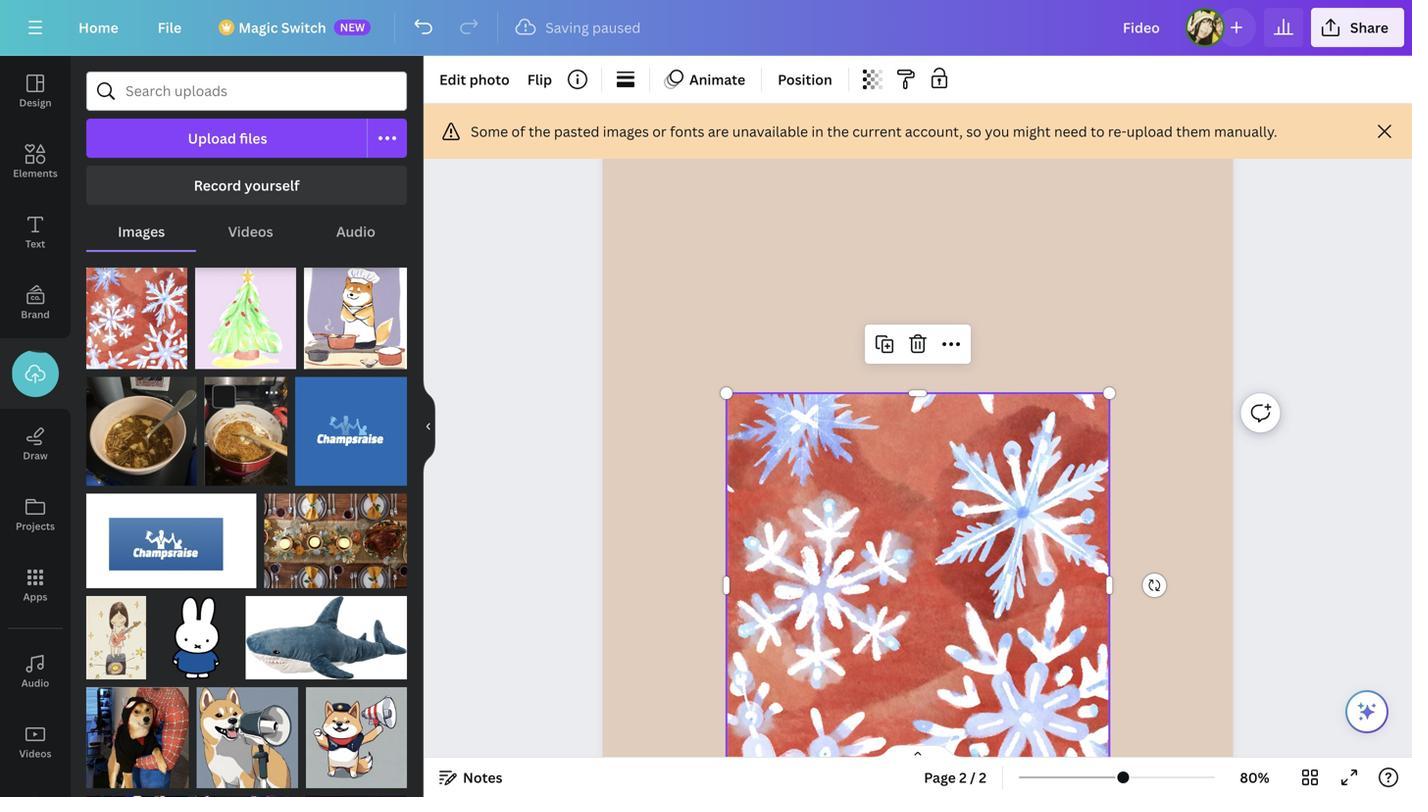 Task type: describe. For each thing, give the bounding box(es) containing it.
re-
[[1109, 122, 1127, 141]]

animate
[[690, 70, 746, 89]]

pasted
[[554, 122, 600, 141]]

2 2 from the left
[[979, 769, 987, 787]]

text
[[25, 237, 45, 251]]

unavailable
[[733, 122, 809, 141]]

flip
[[528, 70, 552, 89]]

saving
[[546, 18, 589, 37]]

elements
[[13, 167, 58, 180]]

of
[[512, 122, 525, 141]]

apps button
[[0, 550, 71, 621]]

upload
[[188, 129, 236, 148]]

0 vertical spatial videos
[[228, 222, 273, 241]]

edit photo button
[[432, 64, 518, 95]]

1 vertical spatial videos button
[[0, 707, 71, 778]]

saving paused
[[546, 18, 641, 37]]

to
[[1091, 122, 1105, 141]]

Design title text field
[[1108, 8, 1178, 47]]

/
[[971, 769, 976, 787]]

photo
[[470, 70, 510, 89]]

animate button
[[658, 64, 754, 95]]

draw
[[23, 449, 48, 463]]

uploads button
[[0, 338, 71, 418]]

design
[[19, 96, 52, 109]]

notes button
[[432, 762, 511, 794]]

1 2 from the left
[[960, 769, 967, 787]]

need
[[1055, 122, 1088, 141]]

switch
[[281, 18, 326, 37]]

upload
[[1127, 122, 1173, 141]]

you
[[985, 122, 1010, 141]]

are
[[708, 122, 729, 141]]

main menu bar
[[0, 0, 1413, 56]]

videos inside 'side panel' tab list
[[19, 748, 51, 761]]

upload files
[[188, 129, 267, 148]]

projects button
[[0, 480, 71, 550]]

edit
[[440, 70, 466, 89]]

side panel tab list
[[0, 56, 71, 798]]

them
[[1177, 122, 1211, 141]]

in
[[812, 122, 824, 141]]

images
[[118, 222, 165, 241]]

page
[[925, 769, 956, 787]]

images
[[603, 122, 649, 141]]

design button
[[0, 56, 71, 127]]

current
[[853, 122, 902, 141]]

manually.
[[1215, 122, 1278, 141]]

images button
[[86, 213, 197, 250]]

edit photo
[[440, 70, 510, 89]]

1 horizontal spatial videos button
[[197, 213, 305, 250]]

hide image
[[423, 380, 436, 474]]

record
[[194, 176, 241, 195]]

home link
[[63, 8, 134, 47]]



Task type: locate. For each thing, give the bounding box(es) containing it.
0 vertical spatial audio button
[[305, 213, 407, 250]]

magic
[[239, 18, 278, 37]]

0 horizontal spatial videos
[[19, 748, 51, 761]]

1 horizontal spatial audio button
[[305, 213, 407, 250]]

0 vertical spatial videos button
[[197, 213, 305, 250]]

position
[[778, 70, 833, 89]]

text button
[[0, 197, 71, 268]]

uploads
[[16, 388, 55, 401]]

some
[[471, 122, 508, 141]]

account,
[[905, 122, 963, 141]]

projects
[[16, 520, 55, 533]]

draw button
[[0, 409, 71, 480]]

80%
[[1241, 769, 1270, 787]]

2 the from the left
[[827, 122, 850, 141]]

0 horizontal spatial 2
[[960, 769, 967, 787]]

group
[[86, 256, 187, 369], [195, 256, 296, 369], [304, 256, 407, 369], [86, 365, 197, 486], [295, 365, 407, 486], [204, 377, 287, 486], [86, 482, 257, 589], [264, 482, 407, 589], [86, 585, 146, 680], [154, 585, 238, 680], [246, 585, 407, 680], [86, 676, 189, 789], [197, 676, 298, 789], [306, 676, 407, 789], [161, 785, 184, 798], [270, 785, 294, 798], [380, 785, 403, 798]]

yourself
[[245, 176, 300, 195]]

1 horizontal spatial the
[[827, 122, 850, 141]]

80% button
[[1224, 762, 1287, 794]]

1 vertical spatial videos
[[19, 748, 51, 761]]

upload files button
[[86, 119, 368, 158]]

file button
[[142, 8, 197, 47]]

1 horizontal spatial 2
[[979, 769, 987, 787]]

position button
[[770, 64, 841, 95]]

1 vertical spatial audio
[[21, 677, 49, 690]]

videos
[[228, 222, 273, 241], [19, 748, 51, 761]]

2
[[960, 769, 967, 787], [979, 769, 987, 787]]

might
[[1013, 122, 1051, 141]]

show pages image
[[871, 745, 965, 760]]

brand
[[21, 308, 50, 321]]

files
[[240, 129, 267, 148]]

home
[[78, 18, 118, 37]]

brand button
[[0, 268, 71, 338]]

some of the pasted images or fonts are unavailable in the current account, so you might need to re-upload them manually.
[[471, 122, 1278, 141]]

record yourself button
[[86, 166, 407, 205]]

paused
[[593, 18, 641, 37]]

notes
[[463, 769, 503, 787]]

magic switch
[[239, 18, 326, 37]]

1 horizontal spatial videos
[[228, 222, 273, 241]]

file
[[158, 18, 182, 37]]

2 left the /
[[960, 769, 967, 787]]

page 2 / 2
[[925, 769, 987, 787]]

canva assistant image
[[1356, 701, 1379, 724]]

new
[[340, 20, 365, 34]]

apps
[[23, 591, 47, 604]]

1 horizontal spatial audio
[[336, 222, 376, 241]]

audio
[[336, 222, 376, 241], [21, 677, 49, 690]]

1 the from the left
[[529, 122, 551, 141]]

0 horizontal spatial audio button
[[0, 637, 71, 707]]

audio inside 'side panel' tab list
[[21, 677, 49, 690]]

share button
[[1312, 8, 1405, 47]]

0 horizontal spatial the
[[529, 122, 551, 141]]

1 vertical spatial audio button
[[0, 637, 71, 707]]

saving paused status
[[506, 16, 651, 39]]

0 vertical spatial audio
[[336, 222, 376, 241]]

the right of
[[529, 122, 551, 141]]

share
[[1351, 18, 1389, 37]]

elements button
[[0, 127, 71, 197]]

so
[[967, 122, 982, 141]]

videos button
[[197, 213, 305, 250], [0, 707, 71, 778]]

0 horizontal spatial audio
[[21, 677, 49, 690]]

the right "in"
[[827, 122, 850, 141]]

page 2 / 2 button
[[917, 762, 995, 794]]

record yourself
[[194, 176, 300, 195]]

2 right the /
[[979, 769, 987, 787]]

or
[[653, 122, 667, 141]]

flip button
[[520, 64, 560, 95]]

audio button
[[305, 213, 407, 250], [0, 637, 71, 707]]

fonts
[[670, 122, 705, 141]]

the
[[529, 122, 551, 141], [827, 122, 850, 141]]

Search uploads search field
[[126, 73, 394, 110]]

0 horizontal spatial videos button
[[0, 707, 71, 778]]



Task type: vqa. For each thing, say whether or not it's contained in the screenshot.
photo
yes



